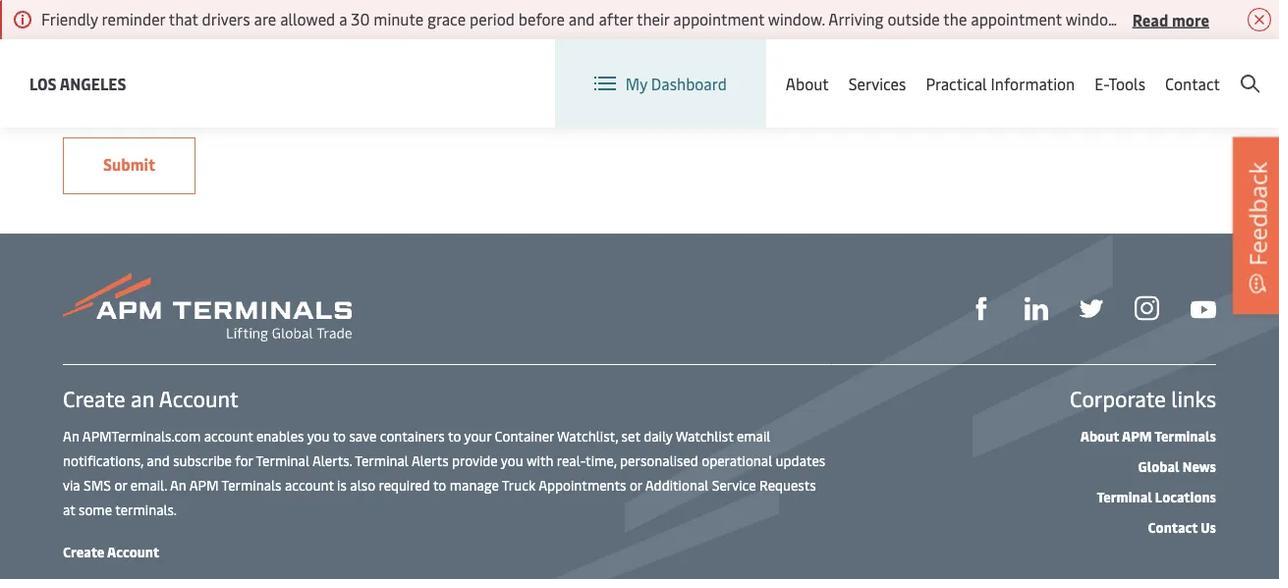 Task type: describe. For each thing, give the bounding box(es) containing it.
practical information
[[926, 73, 1075, 94]]

0 vertical spatial terminals
[[1155, 426, 1217, 445]]

about apm terminals link
[[1081, 426, 1217, 445]]

2 horizontal spatial to
[[448, 426, 461, 445]]

1 vertical spatial an
[[170, 476, 186, 494]]

via
[[63, 476, 80, 494]]

Additional breakbulk pieces. Please specify additional breakbulk pieces, stating Weight, Height, Length and Width in Imperial units text field
[[63, 0, 832, 79]]

real-
[[557, 451, 586, 470]]

1 horizontal spatial terminal
[[355, 451, 409, 470]]

global menu button
[[893, 39, 1045, 98]]

more
[[1172, 9, 1210, 30]]

about
[[1081, 426, 1119, 445]]

twitter image
[[1080, 297, 1104, 321]]

tools
[[1109, 73, 1146, 94]]

/
[[1143, 57, 1149, 79]]

notifications,
[[63, 451, 143, 470]]

practical information button
[[926, 39, 1075, 128]]

at
[[63, 500, 75, 519]]

create for create account
[[63, 542, 104, 561]]

read more button
[[1133, 7, 1210, 31]]

additional
[[645, 476, 709, 494]]

practical
[[926, 73, 987, 94]]

linkedin__x28_alt_x29__3_ link
[[1025, 294, 1049, 321]]

fill 44 link
[[1080, 294, 1104, 321]]

an
[[131, 384, 154, 413]]

global news
[[1139, 457, 1217, 476]]

us
[[1201, 518, 1217, 537]]

manage
[[450, 476, 499, 494]]

email.
[[130, 476, 167, 494]]

los
[[29, 73, 57, 94]]

sms
[[84, 476, 111, 494]]

locations
[[1155, 487, 1217, 506]]

1 vertical spatial account
[[159, 384, 239, 413]]

alerts.
[[313, 451, 352, 470]]

los angeles
[[29, 73, 126, 94]]

1 or from the left
[[114, 476, 127, 494]]

linkedin image
[[1025, 297, 1049, 321]]

terminal locations
[[1097, 487, 1217, 506]]

terminal locations link
[[1097, 487, 1217, 506]]

feedback
[[1242, 162, 1274, 266]]

also
[[350, 476, 375, 494]]

login / create account link
[[1065, 39, 1260, 97]]

required
[[379, 476, 430, 494]]

corporate
[[1070, 384, 1166, 413]]

0 vertical spatial account
[[1202, 57, 1260, 79]]

save
[[349, 426, 377, 445]]

subscribe
[[173, 451, 232, 470]]

read more
[[1133, 9, 1210, 30]]

1 vertical spatial account
[[285, 476, 334, 494]]

container
[[495, 426, 554, 445]]

is
[[337, 476, 347, 494]]

youtube image
[[1191, 301, 1217, 319]]

you tube link
[[1191, 295, 1217, 320]]

feedback button
[[1233, 137, 1279, 314]]

login / create account
[[1101, 57, 1260, 79]]

apmt footer logo image
[[63, 273, 352, 342]]

menu
[[985, 58, 1025, 79]]

switch location button
[[730, 57, 873, 79]]

0 vertical spatial an
[[63, 426, 79, 445]]

operational
[[702, 451, 773, 470]]

news
[[1183, 457, 1217, 476]]

some
[[79, 500, 112, 519]]

corporate links
[[1070, 384, 1217, 413]]

e-tools
[[1095, 73, 1146, 94]]

information
[[991, 73, 1075, 94]]

1 horizontal spatial you
[[501, 451, 523, 470]]

daily
[[644, 426, 673, 445]]

2 or from the left
[[630, 476, 642, 494]]

0 horizontal spatial terminal
[[256, 451, 310, 470]]



Task type: vqa. For each thing, say whether or not it's contained in the screenshot.
Select Location Button
no



Task type: locate. For each thing, give the bounding box(es) containing it.
account left is
[[285, 476, 334, 494]]

containers
[[380, 426, 445, 445]]

0 vertical spatial contact
[[1165, 73, 1220, 94]]

switch location
[[762, 57, 873, 79]]

your
[[464, 426, 492, 445]]

location
[[812, 57, 873, 79]]

contact button
[[1165, 39, 1220, 128]]

terminal
[[256, 451, 310, 470], [355, 451, 409, 470], [1097, 487, 1152, 506]]

los angeles link
[[29, 71, 126, 96]]

an up notifications,
[[63, 426, 79, 445]]

terminals.
[[115, 500, 177, 519]]

apm
[[1122, 426, 1152, 445], [189, 476, 219, 494]]

terminals
[[1155, 426, 1217, 445], [222, 476, 282, 494]]

contact us link
[[1148, 518, 1217, 537]]

you
[[307, 426, 330, 445], [501, 451, 523, 470]]

0 vertical spatial create
[[1153, 57, 1198, 79]]

e-tools button
[[1095, 39, 1146, 128]]

create account link
[[63, 542, 159, 561]]

to down alerts
[[433, 476, 446, 494]]

0 vertical spatial apm
[[1122, 426, 1152, 445]]

and
[[147, 451, 170, 470]]

create account
[[63, 542, 159, 561]]

login
[[1101, 57, 1139, 79]]

terminals down the for
[[222, 476, 282, 494]]

create for create an account
[[63, 384, 125, 413]]

global for global menu
[[936, 58, 981, 79]]

contact
[[1165, 73, 1220, 94], [1148, 518, 1198, 537]]

to left save
[[333, 426, 346, 445]]

account up the for
[[204, 426, 253, 445]]

1 horizontal spatial to
[[433, 476, 446, 494]]

1 vertical spatial terminals
[[222, 476, 282, 494]]

links
[[1172, 384, 1217, 413]]

1 horizontal spatial or
[[630, 476, 642, 494]]

create an account
[[63, 384, 239, 413]]

account
[[204, 426, 253, 445], [285, 476, 334, 494]]

1 horizontal spatial terminals
[[1155, 426, 1217, 445]]

or
[[114, 476, 127, 494], [630, 476, 642, 494]]

1 vertical spatial global
[[1139, 457, 1180, 476]]

you up alerts.
[[307, 426, 330, 445]]

None submit
[[63, 138, 196, 195]]

email
[[737, 426, 771, 445]]

0 horizontal spatial you
[[307, 426, 330, 445]]

account down terminals.
[[107, 542, 159, 561]]

angeles
[[60, 73, 126, 94]]

contact us
[[1148, 518, 1217, 537]]

0 horizontal spatial or
[[114, 476, 127, 494]]

personalised
[[620, 451, 699, 470]]

terminals inside an apmterminals.com account enables you to save containers to your container watchlist, set daily watchlist email notifications, and subscribe for terminal alerts. terminal alerts provide you with real-time, personalised operational updates via sms or email. an apm terminals account is also required to manage truck appointments or additional service requests at some terminals.
[[222, 476, 282, 494]]

set
[[622, 426, 640, 445]]

create down some
[[63, 542, 104, 561]]

about apm terminals
[[1081, 426, 1217, 445]]

time,
[[586, 451, 617, 470]]

account down close alert 'icon'
[[1202, 57, 1260, 79]]

1 vertical spatial apm
[[189, 476, 219, 494]]

global for global news
[[1139, 457, 1180, 476]]

0 horizontal spatial to
[[333, 426, 346, 445]]

an apmterminals.com account enables you to save containers to your container watchlist, set daily watchlist email notifications, and subscribe for terminal alerts. terminal alerts provide you with real-time, personalised operational updates via sms or email. an apm terminals account is also required to manage truck appointments or additional service requests at some terminals.
[[63, 426, 826, 519]]

or right sms
[[114, 476, 127, 494]]

an
[[63, 426, 79, 445], [170, 476, 186, 494]]

appointments
[[539, 476, 626, 494]]

global inside 'global menu' button
[[936, 58, 981, 79]]

create right the /
[[1153, 57, 1198, 79]]

global menu
[[936, 58, 1025, 79]]

apm right about
[[1122, 426, 1152, 445]]

read
[[1133, 9, 1169, 30]]

0 horizontal spatial global
[[936, 58, 981, 79]]

1 horizontal spatial account
[[285, 476, 334, 494]]

contact for contact us
[[1148, 518, 1198, 537]]

an right email.
[[170, 476, 186, 494]]

2 vertical spatial create
[[63, 542, 104, 561]]

watchlist
[[676, 426, 734, 445]]

terminals up global news
[[1155, 426, 1217, 445]]

close alert image
[[1248, 8, 1272, 31]]

updates
[[776, 451, 826, 470]]

2 horizontal spatial terminal
[[1097, 487, 1152, 506]]

truck
[[502, 476, 536, 494]]

1 vertical spatial you
[[501, 451, 523, 470]]

service
[[712, 476, 756, 494]]

contact down locations
[[1148, 518, 1198, 537]]

terminal down the enables
[[256, 451, 310, 470]]

alerts
[[412, 451, 449, 470]]

facebook image
[[970, 297, 993, 321]]

with
[[527, 451, 554, 470]]

1 vertical spatial contact
[[1148, 518, 1198, 537]]

terminal down global news link
[[1097, 487, 1152, 506]]

0 vertical spatial you
[[307, 426, 330, 445]]

to
[[333, 426, 346, 445], [448, 426, 461, 445], [433, 476, 446, 494]]

1 horizontal spatial global
[[1139, 457, 1180, 476]]

e-
[[1095, 73, 1109, 94]]

instagram image
[[1135, 296, 1160, 321]]

you up truck
[[501, 451, 523, 470]]

apmterminals.com
[[82, 426, 201, 445]]

apm inside an apmterminals.com account enables you to save containers to your container watchlist, set daily watchlist email notifications, and subscribe for terminal alerts. terminal alerts provide you with real-time, personalised operational updates via sms or email. an apm terminals account is also required to manage truck appointments or additional service requests at some terminals.
[[189, 476, 219, 494]]

1 horizontal spatial an
[[170, 476, 186, 494]]

0 horizontal spatial account
[[204, 426, 253, 445]]

account right an
[[159, 384, 239, 413]]

terminal down save
[[355, 451, 409, 470]]

0 vertical spatial account
[[204, 426, 253, 445]]

for
[[235, 451, 253, 470]]

instagram link
[[1135, 294, 1160, 321]]

enables
[[256, 426, 304, 445]]

contact for contact
[[1165, 73, 1220, 94]]

0 vertical spatial global
[[936, 58, 981, 79]]

global
[[936, 58, 981, 79], [1139, 457, 1180, 476]]

switch
[[762, 57, 809, 79]]

provide
[[452, 451, 498, 470]]

create left an
[[63, 384, 125, 413]]

to left the 'your'
[[448, 426, 461, 445]]

2 vertical spatial account
[[107, 542, 159, 561]]

1 horizontal spatial apm
[[1122, 426, 1152, 445]]

account
[[1202, 57, 1260, 79], [159, 384, 239, 413], [107, 542, 159, 561]]

0 horizontal spatial an
[[63, 426, 79, 445]]

1 vertical spatial create
[[63, 384, 125, 413]]

create
[[1153, 57, 1198, 79], [63, 384, 125, 413], [63, 542, 104, 561]]

or down personalised
[[630, 476, 642, 494]]

watchlist,
[[557, 426, 618, 445]]

requests
[[760, 476, 816, 494]]

shape link
[[970, 294, 993, 321]]

0 horizontal spatial apm
[[189, 476, 219, 494]]

0 horizontal spatial terminals
[[222, 476, 282, 494]]

apm down 'subscribe'
[[189, 476, 219, 494]]

global news link
[[1139, 457, 1217, 476]]

contact right the /
[[1165, 73, 1220, 94]]



